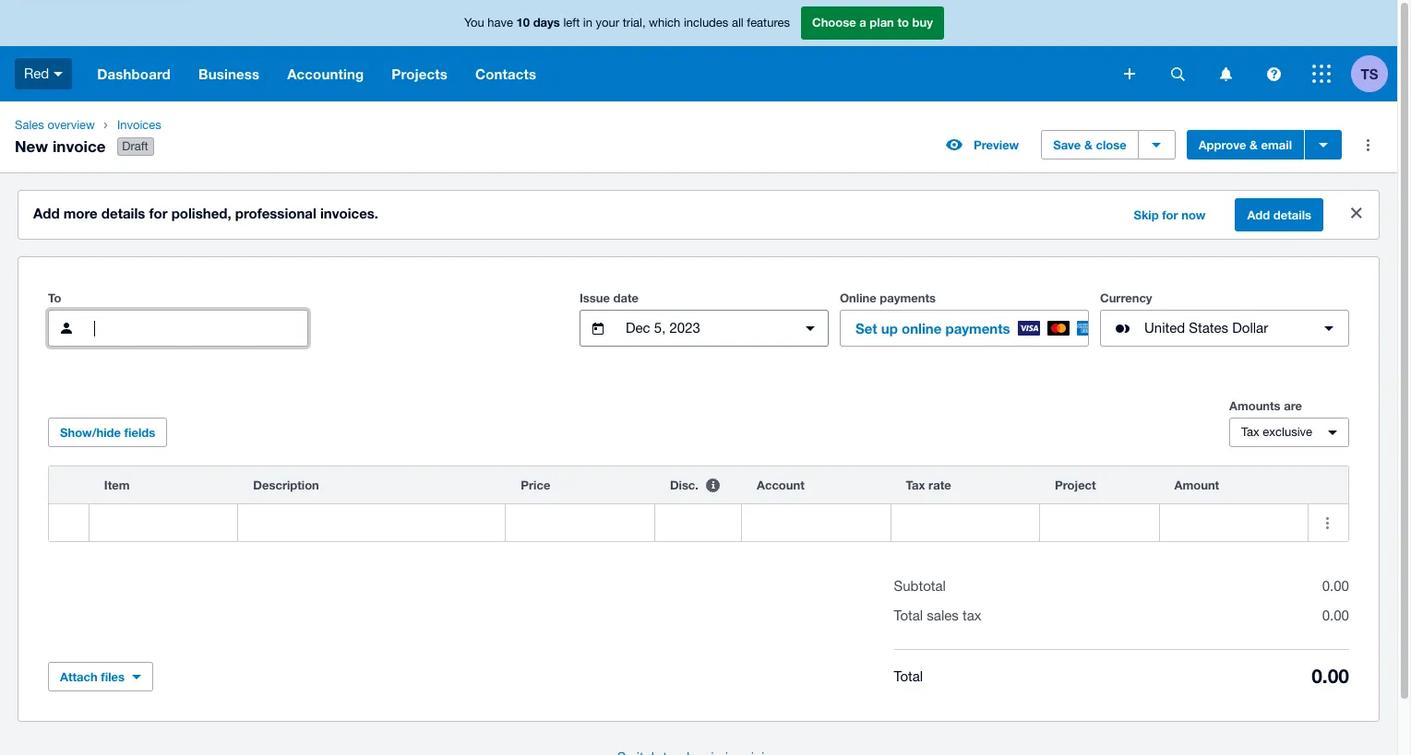 Task type: vqa. For each thing, say whether or not it's contained in the screenshot.
Get to know Xero
no



Task type: locate. For each thing, give the bounding box(es) containing it.
united states dollar button
[[1100, 310, 1349, 347]]

sales
[[927, 608, 959, 624]]

tax inside popup button
[[1241, 426, 1259, 439]]

10
[[516, 15, 530, 30]]

red button
[[0, 46, 83, 102]]

amounts
[[1229, 399, 1281, 414]]

ts button
[[1351, 46, 1397, 102]]

tax left rate
[[906, 478, 925, 493]]

show/hide
[[60, 426, 121, 440]]

1 & from the left
[[1084, 138, 1093, 152]]

add for add details
[[1247, 208, 1270, 223]]

total down total sales tax
[[894, 669, 923, 684]]

1 total from the top
[[894, 608, 923, 624]]

subtotal
[[894, 579, 946, 594]]

for left polished,
[[149, 205, 168, 222]]

rate
[[929, 478, 951, 493]]

to
[[48, 291, 61, 306]]

0 horizontal spatial add
[[33, 205, 60, 222]]

accounting button
[[273, 46, 378, 102]]

1 vertical spatial tax
[[906, 478, 925, 493]]

save & close
[[1053, 138, 1127, 152]]

set up online payments button
[[840, 310, 1099, 347]]

1 vertical spatial payments
[[945, 320, 1010, 337]]

2 & from the left
[[1250, 138, 1258, 152]]

a
[[859, 15, 866, 30]]

close
[[1096, 138, 1127, 152]]

svg image left ts
[[1312, 65, 1331, 83]]

1 horizontal spatial &
[[1250, 138, 1258, 152]]

1 horizontal spatial details
[[1273, 208, 1311, 223]]

1 vertical spatial 0.00
[[1322, 608, 1349, 624]]

Price field
[[506, 506, 654, 541]]

svg image right svg image
[[1171, 67, 1185, 81]]

more date options image
[[792, 310, 829, 347]]

accounting
[[287, 66, 364, 82]]

tax down "amounts"
[[1241, 426, 1259, 439]]

contacts
[[475, 66, 536, 82]]

1 horizontal spatial for
[[1162, 208, 1178, 223]]

tax
[[1241, 426, 1259, 439], [906, 478, 925, 493]]

payments up online
[[880, 291, 936, 306]]

business button
[[185, 46, 273, 102]]

0 horizontal spatial tax
[[906, 478, 925, 493]]

show/hide fields
[[60, 426, 155, 440]]

1 horizontal spatial payments
[[945, 320, 1010, 337]]

&
[[1084, 138, 1093, 152], [1250, 138, 1258, 152]]

payments right online
[[945, 320, 1010, 337]]

0 horizontal spatial details
[[101, 205, 145, 222]]

are
[[1284, 399, 1302, 414]]

0.00 for subtotal
[[1322, 579, 1349, 594]]

svg image right "red"
[[54, 72, 63, 76]]

details
[[101, 205, 145, 222], [1273, 208, 1311, 223]]

banner
[[0, 0, 1397, 102]]

project
[[1055, 478, 1096, 493]]

attach files
[[60, 670, 125, 685]]

tax for tax exclusive
[[1241, 426, 1259, 439]]

& right save
[[1084, 138, 1093, 152]]

0 vertical spatial total
[[894, 608, 923, 624]]

details left close image
[[1273, 208, 1311, 223]]

payments
[[880, 291, 936, 306], [945, 320, 1010, 337]]

preview button
[[935, 130, 1030, 160]]

save & close button
[[1041, 130, 1139, 160]]

set
[[856, 320, 877, 337]]

2 total from the top
[[894, 669, 923, 684]]

0 vertical spatial tax
[[1241, 426, 1259, 439]]

1 vertical spatial total
[[894, 669, 923, 684]]

total
[[894, 608, 923, 624], [894, 669, 923, 684]]

for left now
[[1162, 208, 1178, 223]]

1 horizontal spatial tax
[[1241, 426, 1259, 439]]

now
[[1181, 208, 1206, 223]]

add more details for polished, professional invoices.
[[33, 205, 378, 222]]

total for total sales tax
[[894, 608, 923, 624]]

0 vertical spatial 0.00
[[1322, 579, 1349, 594]]

states
[[1189, 320, 1228, 336]]

preview
[[974, 138, 1019, 152]]

account
[[757, 478, 805, 493]]

have
[[488, 16, 513, 30]]

add inside button
[[1247, 208, 1270, 223]]

Inventory item text field
[[89, 506, 238, 541]]

set up online payments
[[856, 320, 1010, 337]]

svg image
[[1124, 68, 1135, 79]]

which
[[649, 16, 680, 30]]

add right now
[[1247, 208, 1270, 223]]

online
[[840, 291, 876, 306]]

svg image
[[1312, 65, 1331, 83], [1171, 67, 1185, 81], [1220, 67, 1232, 81], [1267, 67, 1280, 81], [54, 72, 63, 76]]

united states dollar
[[1144, 320, 1268, 336]]

add left more
[[33, 205, 60, 222]]

show/hide fields button
[[48, 418, 167, 448]]

skip
[[1134, 208, 1159, 223]]

Description text field
[[238, 506, 505, 541]]

projects
[[392, 66, 448, 82]]

& left the email
[[1250, 138, 1258, 152]]

features
[[747, 16, 790, 30]]

contacts button
[[461, 46, 550, 102]]

total sales tax
[[894, 608, 981, 624]]

exclusive
[[1263, 426, 1312, 439]]

add for add more details for polished, professional invoices.
[[33, 205, 60, 222]]

approve & email
[[1199, 138, 1292, 152]]

& for email
[[1250, 138, 1258, 152]]

2 vertical spatial 0.00
[[1312, 666, 1349, 689]]

add more details for polished, professional invoices. status
[[18, 191, 1379, 239]]

0 horizontal spatial &
[[1084, 138, 1093, 152]]

1 horizontal spatial add
[[1247, 208, 1270, 223]]

for inside button
[[1162, 208, 1178, 223]]

for
[[149, 205, 168, 222], [1162, 208, 1178, 223]]

0 vertical spatial payments
[[880, 291, 936, 306]]

to
[[897, 15, 909, 30]]

add
[[33, 205, 60, 222], [1247, 208, 1270, 223]]

svg image up 'approve'
[[1220, 67, 1232, 81]]

tax inside invoice line item list element
[[906, 478, 925, 493]]

banner containing ts
[[0, 0, 1397, 102]]

total down subtotal
[[894, 608, 923, 624]]

new invoice
[[15, 136, 106, 156]]

None field
[[89, 505, 238, 542]]

united
[[1144, 320, 1185, 336]]

details right more
[[101, 205, 145, 222]]

in
[[583, 16, 592, 30]]



Task type: describe. For each thing, give the bounding box(es) containing it.
amounts are
[[1229, 399, 1302, 414]]

total for total
[[894, 669, 923, 684]]

choose
[[812, 15, 856, 30]]

all
[[732, 16, 744, 30]]

invoices link
[[110, 116, 191, 135]]

business
[[198, 66, 259, 82]]

details inside "add details" button
[[1273, 208, 1311, 223]]

draft
[[122, 139, 148, 153]]

disc.
[[670, 478, 699, 493]]

sales
[[15, 118, 44, 132]]

Amount field
[[1160, 506, 1308, 541]]

approve & email button
[[1187, 130, 1304, 160]]

skip for now
[[1134, 208, 1206, 223]]

& for close
[[1084, 138, 1093, 152]]

dollar
[[1232, 320, 1268, 336]]

attach files button
[[48, 663, 153, 692]]

invoice line item list element
[[48, 466, 1349, 543]]

tax exclusive button
[[1229, 418, 1349, 448]]

date
[[613, 291, 639, 306]]

trial,
[[623, 16, 646, 30]]

payments inside popup button
[[945, 320, 1010, 337]]

add details
[[1247, 208, 1311, 223]]

0 horizontal spatial payments
[[880, 291, 936, 306]]

up
[[881, 320, 898, 337]]

sales overview
[[15, 118, 95, 132]]

your
[[596, 16, 619, 30]]

red
[[24, 65, 49, 81]]

description
[[253, 478, 319, 493]]

svg image inside red popup button
[[54, 72, 63, 76]]

skip for now button
[[1123, 200, 1217, 230]]

save
[[1053, 138, 1081, 152]]

0 horizontal spatial for
[[149, 205, 168, 222]]

0.00 for total sales tax
[[1322, 608, 1349, 624]]

To text field
[[92, 311, 307, 346]]

dashboard link
[[83, 46, 185, 102]]

more invoice options image
[[1349, 127, 1386, 163]]

plan
[[870, 15, 894, 30]]

more line item options image
[[1309, 505, 1346, 542]]

dashboard
[[97, 66, 171, 82]]

attach
[[60, 670, 98, 685]]

close image
[[1338, 195, 1375, 232]]

days
[[533, 15, 560, 30]]

add details button
[[1235, 199, 1323, 232]]

price
[[521, 478, 550, 493]]

you have 10 days left in your trial, which includes all features
[[464, 15, 790, 30]]

buy
[[912, 15, 933, 30]]

left
[[563, 16, 580, 30]]

Issue date text field
[[624, 311, 784, 346]]

currency
[[1100, 291, 1152, 306]]

invoice
[[53, 136, 106, 156]]

svg image up the email
[[1267, 67, 1280, 81]]

files
[[101, 670, 125, 685]]

projects button
[[378, 46, 461, 102]]

polished,
[[171, 205, 231, 222]]

choose a plan to buy
[[812, 15, 933, 30]]

includes
[[684, 16, 728, 30]]

more line item options element
[[1309, 467, 1348, 504]]

ts
[[1361, 65, 1378, 82]]

amount
[[1174, 478, 1219, 493]]

overview
[[47, 118, 95, 132]]

online payments
[[840, 291, 936, 306]]

email
[[1261, 138, 1292, 152]]

issue date
[[580, 291, 639, 306]]

invoices
[[117, 118, 161, 132]]

approve
[[1199, 138, 1246, 152]]

tax exclusive
[[1241, 426, 1312, 439]]

tax rate
[[906, 478, 951, 493]]

tax
[[962, 608, 981, 624]]

contact element
[[48, 310, 308, 347]]

new
[[15, 136, 48, 156]]

professional
[[235, 205, 316, 222]]

invoices.
[[320, 205, 378, 222]]

you
[[464, 16, 484, 30]]

sales overview link
[[7, 116, 102, 135]]

more
[[63, 205, 98, 222]]

online
[[902, 320, 942, 337]]

item
[[104, 478, 130, 493]]

more information on discount image
[[695, 467, 732, 504]]

fields
[[124, 426, 155, 440]]

tax for tax rate
[[906, 478, 925, 493]]



